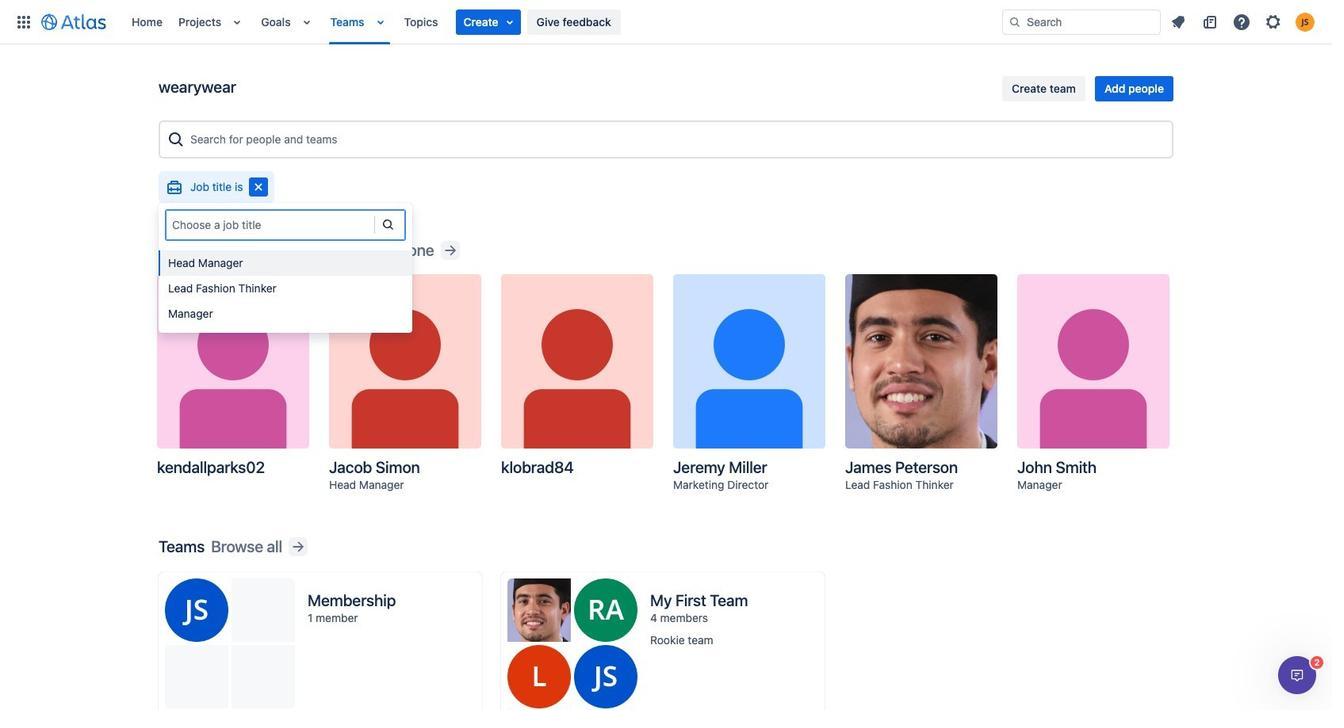 Task type: vqa. For each thing, say whether or not it's contained in the screenshot.
the top Team
no



Task type: describe. For each thing, give the bounding box(es) containing it.
browse everyone image
[[441, 241, 460, 260]]

account image
[[1296, 12, 1315, 31]]

browse all image
[[289, 538, 308, 557]]

notifications image
[[1169, 12, 1188, 31]]

Search for people and teams field
[[186, 125, 1166, 154]]

top element
[[10, 0, 1002, 44]]

switch to... image
[[14, 12, 33, 31]]

open image
[[378, 215, 397, 234]]



Task type: locate. For each thing, give the bounding box(es) containing it.
settings image
[[1264, 12, 1283, 31]]

list item
[[456, 9, 521, 34]]

search for people and teams image
[[167, 130, 186, 149]]

remove current filter image
[[249, 178, 268, 197]]

1 horizontal spatial list
[[1164, 9, 1323, 34]]

help image
[[1232, 12, 1251, 31]]

search image
[[1009, 15, 1021, 28]]

None search field
[[1002, 9, 1161, 34]]

None text field
[[172, 217, 175, 233]]

list
[[124, 0, 1002, 44], [1164, 9, 1323, 34]]

list item inside "list"
[[456, 9, 521, 34]]

banner
[[0, 0, 1332, 44]]

0 horizontal spatial list
[[124, 0, 1002, 44]]

dialog
[[1278, 657, 1316, 695]]

Search field
[[1002, 9, 1161, 34]]



